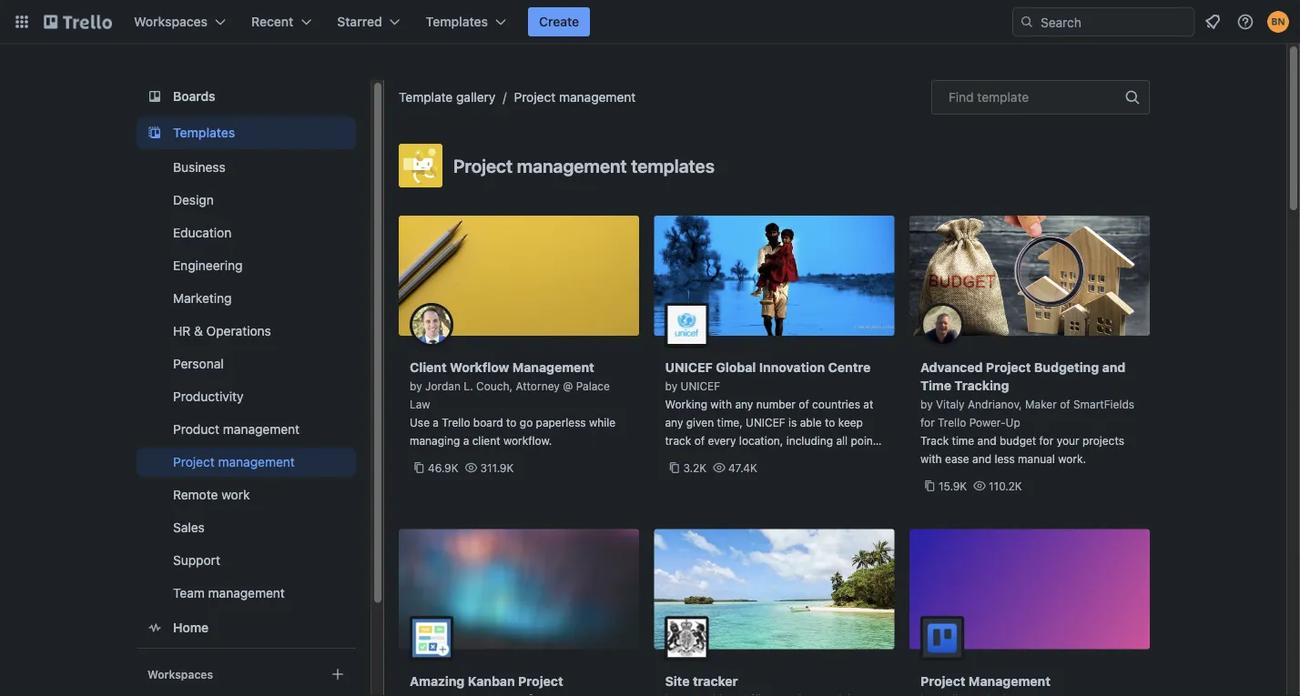 Task type: locate. For each thing, give the bounding box(es) containing it.
and up the dedicated
[[721, 453, 740, 465]]

0 vertical spatial any
[[735, 398, 754, 411]]

ease
[[946, 453, 970, 465]]

1 horizontal spatial template
[[495, 692, 553, 697]]

project up remote
[[173, 455, 215, 470]]

1 horizontal spatial templates
[[426, 14, 488, 29]]

site tracker
[[665, 674, 738, 689]]

project inside amazing kanban project management template
[[518, 674, 563, 689]]

every down location,
[[743, 453, 772, 465]]

of right maker
[[1060, 398, 1071, 411]]

and left less
[[973, 453, 992, 465]]

budgeting
[[1035, 360, 1100, 375]]

and
[[1103, 360, 1126, 375], [978, 434, 997, 447], [721, 453, 740, 465], [973, 453, 992, 465]]

time,
[[717, 416, 743, 429]]

project management link up remote work link
[[137, 448, 356, 477]]

15.9k
[[939, 480, 968, 493]]

110.2k
[[989, 480, 1023, 493]]

and down power-
[[978, 434, 997, 447]]

client
[[410, 360, 447, 375]]

use
[[410, 416, 430, 429]]

hr
[[173, 324, 191, 339]]

templates button
[[415, 7, 517, 36]]

vitaly andrianov, maker of smartfields for trello power-up image
[[921, 303, 965, 347]]

project
[[514, 90, 556, 105], [454, 155, 513, 176], [986, 360, 1031, 375], [173, 455, 215, 470], [518, 674, 563, 689], [921, 674, 966, 689]]

marketing link
[[137, 284, 356, 313]]

education link
[[137, 219, 356, 248]]

1 horizontal spatial management
[[513, 360, 595, 375]]

contact
[[679, 453, 718, 465]]

2 horizontal spatial by
[[921, 398, 933, 411]]

by
[[410, 380, 422, 393], [665, 380, 678, 393], [921, 398, 933, 411]]

any up track
[[665, 416, 684, 429]]

your
[[1057, 434, 1080, 447]]

a right the use
[[433, 416, 439, 429]]

1 horizontal spatial for
[[1040, 434, 1054, 447]]

law
[[410, 398, 430, 411]]

templates up template gallery
[[426, 14, 488, 29]]

workflow.
[[504, 434, 552, 447]]

trello inside client workflow management by jordan l. couch, attorney @ palace law use a trello board to go paperless while managing a client workflow.
[[442, 416, 470, 429]]

2 to from the left
[[825, 416, 836, 429]]

amazing kanban project management template link
[[399, 530, 639, 697]]

a left client
[[463, 434, 469, 447]]

by up the working
[[665, 380, 678, 393]]

working
[[665, 398, 708, 411]]

project right project management icon
[[454, 155, 513, 176]]

project management link
[[910, 530, 1150, 697]]

template down kanban
[[495, 692, 553, 697]]

0 horizontal spatial template
[[399, 90, 453, 105]]

trello left the "boards." at bottom right
[[736, 471, 764, 484]]

0 vertical spatial project management link
[[514, 90, 636, 105]]

track
[[665, 434, 692, 447]]

1 horizontal spatial with
[[921, 453, 942, 465]]

given
[[687, 416, 714, 429]]

1 vertical spatial with
[[921, 453, 942, 465]]

1 vertical spatial templates
[[173, 125, 235, 140]]

0 horizontal spatial management
[[410, 692, 492, 697]]

1 horizontal spatial project management
[[514, 90, 636, 105]]

boards
[[173, 89, 215, 104]]

with up time,
[[711, 398, 732, 411]]

of
[[799, 398, 810, 411], [1060, 398, 1071, 411], [695, 434, 705, 447], [665, 453, 676, 465]]

1 horizontal spatial a
[[463, 434, 469, 447]]

of up on
[[665, 453, 676, 465]]

trello up managing
[[442, 416, 470, 429]]

0 vertical spatial every
[[708, 434, 736, 447]]

by down time
[[921, 398, 933, 411]]

back to home image
[[44, 7, 112, 36]]

2 horizontal spatial management
[[969, 674, 1051, 689]]

support
[[173, 553, 220, 568]]

unicef image
[[665, 303, 709, 347]]

for up track
[[921, 416, 935, 429]]

0 vertical spatial workspaces
[[134, 14, 208, 29]]

sales link
[[137, 514, 356, 543]]

project management
[[921, 674, 1051, 689]]

to
[[507, 416, 517, 429], [825, 416, 836, 429]]

every
[[708, 434, 736, 447], [743, 453, 772, 465]]

workspaces button
[[123, 7, 237, 36]]

search image
[[1020, 15, 1035, 29]]

1 vertical spatial for
[[1040, 434, 1054, 447]]

project management link
[[514, 90, 636, 105], [137, 448, 356, 477]]

1 vertical spatial template
[[495, 692, 553, 697]]

amazing fields image
[[410, 617, 454, 661]]

templates up business
[[173, 125, 235, 140]]

uk cabinet office, paul trowsdale, project manager image
[[665, 617, 709, 661]]

0 vertical spatial management
[[513, 360, 595, 375]]

0 horizontal spatial for
[[921, 416, 935, 429]]

education
[[173, 225, 232, 240]]

project management link up project management templates at top
[[514, 90, 636, 105]]

0 horizontal spatial project management
[[173, 455, 295, 470]]

trello down vitaly
[[938, 416, 967, 429]]

1 horizontal spatial trello
[[736, 471, 764, 484]]

personal link
[[137, 350, 356, 379]]

project management icon image
[[399, 144, 443, 188]]

couch,
[[476, 380, 513, 393]]

template board image
[[144, 122, 166, 144]]

2 horizontal spatial trello
[[938, 416, 967, 429]]

1 vertical spatial any
[[665, 416, 684, 429]]

trello
[[442, 416, 470, 429], [938, 416, 967, 429], [736, 471, 764, 484]]

project management
[[514, 90, 636, 105], [173, 455, 295, 470]]

with
[[711, 398, 732, 411], [921, 453, 942, 465]]

time
[[921, 378, 952, 393]]

by up law
[[410, 380, 422, 393]]

trello inside the advanced project budgeting and time tracking by vitaly andrianov, maker of smartfields for trello power-up track time and budget for your projects with ease and less manual work.
[[938, 416, 967, 429]]

0 vertical spatial with
[[711, 398, 732, 411]]

workspaces up board icon
[[134, 14, 208, 29]]

1 vertical spatial every
[[743, 453, 772, 465]]

unicef global innovation centre by unicef working with any number of countries at any given time, unicef is able to keep track of every location, including all points of contact and every important document, on dedicated trello boards.
[[665, 360, 883, 484]]

and inside unicef global innovation centre by unicef working with any number of countries at any given time, unicef is able to keep track of every location, including all points of contact and every important document, on dedicated trello boards.
[[721, 453, 740, 465]]

project management up project management templates at top
[[514, 90, 636, 105]]

tracking
[[955, 378, 1010, 393]]

1 vertical spatial management
[[969, 674, 1051, 689]]

keep
[[839, 416, 863, 429]]

0 horizontal spatial trello
[[442, 416, 470, 429]]

template
[[399, 90, 453, 105], [495, 692, 553, 697]]

project management up work at the bottom left of the page
[[173, 455, 295, 470]]

template left gallery at top left
[[399, 90, 453, 105]]

to inside unicef global innovation centre by unicef working with any number of countries at any given time, unicef is able to keep track of every location, including all points of contact and every important document, on dedicated trello boards.
[[825, 416, 836, 429]]

2 vertical spatial management
[[410, 692, 492, 697]]

engineering link
[[137, 251, 356, 281]]

maker
[[1026, 398, 1057, 411]]

site
[[665, 674, 690, 689]]

location,
[[739, 434, 784, 447]]

templates inside templates popup button
[[426, 14, 488, 29]]

0 horizontal spatial with
[[711, 398, 732, 411]]

project right kanban
[[518, 674, 563, 689]]

kanban
[[468, 674, 515, 689]]

power-
[[970, 416, 1006, 429]]

0 horizontal spatial any
[[665, 416, 684, 429]]

countries
[[813, 398, 861, 411]]

boards link
[[137, 80, 356, 113]]

1 horizontal spatial by
[[665, 380, 678, 393]]

team management link
[[137, 579, 356, 608]]

productivity link
[[137, 383, 356, 412]]

0 horizontal spatial templates
[[173, 125, 235, 140]]

a
[[433, 416, 439, 429], [463, 434, 469, 447]]

1 to from the left
[[507, 416, 517, 429]]

hr & operations
[[173, 324, 271, 339]]

1 horizontal spatial any
[[735, 398, 754, 411]]

workspaces down the home
[[148, 669, 213, 681]]

unicef
[[665, 360, 713, 375], [681, 380, 721, 393], [746, 416, 786, 429]]

1 vertical spatial a
[[463, 434, 469, 447]]

l.
[[464, 380, 473, 393]]

of down given
[[695, 434, 705, 447]]

centre
[[829, 360, 871, 375]]

0 vertical spatial unicef
[[665, 360, 713, 375]]

workspaces inside popup button
[[134, 14, 208, 29]]

1 horizontal spatial to
[[825, 416, 836, 429]]

1 vertical spatial project management
[[173, 455, 295, 470]]

any up time,
[[735, 398, 754, 411]]

remote
[[173, 488, 218, 503]]

every down time,
[[708, 434, 736, 447]]

by inside the advanced project budgeting and time tracking by vitaly andrianov, maker of smartfields for trello power-up track time and budget for your projects with ease and less manual work.
[[921, 398, 933, 411]]

management inside amazing kanban project management template
[[410, 692, 492, 697]]

client
[[472, 434, 501, 447]]

board image
[[144, 86, 166, 107]]

0 vertical spatial for
[[921, 416, 935, 429]]

0 horizontal spatial every
[[708, 434, 736, 447]]

to right able
[[825, 416, 836, 429]]

1 horizontal spatial project management link
[[514, 90, 636, 105]]

0 horizontal spatial project management link
[[137, 448, 356, 477]]

Find template field
[[932, 80, 1150, 115]]

0 horizontal spatial to
[[507, 416, 517, 429]]

open information menu image
[[1237, 13, 1255, 31]]

project right gallery at top left
[[514, 90, 556, 105]]

to left go
[[507, 416, 517, 429]]

manual
[[1018, 453, 1056, 465]]

project up tracking
[[986, 360, 1031, 375]]

ben nelson (bennelson96) image
[[1268, 11, 1290, 33]]

with down track
[[921, 453, 942, 465]]

home
[[173, 621, 209, 636]]

0 vertical spatial templates
[[426, 14, 488, 29]]

0 horizontal spatial by
[[410, 380, 422, 393]]

design link
[[137, 186, 356, 215]]

operations
[[206, 324, 271, 339]]

templates
[[426, 14, 488, 29], [173, 125, 235, 140]]

jordan l. couch, attorney @ palace law image
[[410, 303, 454, 347]]

management
[[513, 360, 595, 375], [969, 674, 1051, 689], [410, 692, 492, 697]]

0 horizontal spatial a
[[433, 416, 439, 429]]

for up "manual" on the right of the page
[[1040, 434, 1054, 447]]

1 vertical spatial project management link
[[137, 448, 356, 477]]

andrianov,
[[968, 398, 1023, 411]]



Task type: vqa. For each thing, say whether or not it's contained in the screenshot.
Sort
no



Task type: describe. For each thing, give the bounding box(es) containing it.
home link
[[137, 612, 356, 645]]

gallery
[[456, 90, 496, 105]]

create
[[539, 14, 579, 29]]

team
[[173, 586, 205, 601]]

paperless
[[536, 416, 586, 429]]

while
[[589, 416, 616, 429]]

up
[[1006, 416, 1021, 429]]

global
[[716, 360, 756, 375]]

remote work
[[173, 488, 250, 503]]

starred button
[[326, 7, 411, 36]]

Search field
[[1035, 8, 1194, 36]]

time
[[952, 434, 975, 447]]

of up able
[[799, 398, 810, 411]]

track
[[921, 434, 949, 447]]

amazing
[[410, 674, 465, 689]]

templates inside templates link
[[173, 125, 235, 140]]

support link
[[137, 547, 356, 576]]

personal
[[173, 357, 224, 372]]

create a workspace image
[[327, 664, 349, 686]]

project management templates
[[454, 155, 715, 176]]

1 vertical spatial unicef
[[681, 380, 721, 393]]

templates
[[631, 155, 715, 176]]

smartfields
[[1074, 398, 1135, 411]]

advanced project budgeting and time tracking by vitaly andrianov, maker of smartfields for trello power-up track time and budget for your projects with ease and less manual work.
[[921, 360, 1135, 465]]

remote work link
[[137, 481, 356, 510]]

at
[[864, 398, 874, 411]]

number
[[757, 398, 796, 411]]

@
[[563, 380, 573, 393]]

workflow
[[450, 360, 509, 375]]

47.4k
[[729, 462, 758, 475]]

product management link
[[137, 415, 356, 444]]

trello for time
[[938, 416, 967, 429]]

work.
[[1059, 453, 1087, 465]]

is
[[789, 416, 797, 429]]

home image
[[144, 618, 166, 639]]

find
[[949, 90, 974, 105]]

projects
[[1083, 434, 1125, 447]]

document,
[[828, 453, 883, 465]]

by inside client workflow management by jordan l. couch, attorney @ palace law use a trello board to go paperless while managing a client workflow.
[[410, 380, 422, 393]]

create button
[[528, 7, 590, 36]]

jordan
[[425, 380, 461, 393]]

templates link
[[137, 117, 356, 149]]

important
[[775, 453, 825, 465]]

of inside the advanced project budgeting and time tracking by vitaly andrianov, maker of smartfields for trello power-up track time and budget for your projects with ease and less manual work.
[[1060, 398, 1071, 411]]

and up smartfields
[[1103, 360, 1126, 375]]

find template
[[949, 90, 1029, 105]]

including
[[787, 434, 833, 447]]

dedicated
[[681, 471, 733, 484]]

team management
[[173, 586, 285, 601]]

1 vertical spatial workspaces
[[148, 669, 213, 681]]

project inside the advanced project budgeting and time tracking by vitaly andrianov, maker of smartfields for trello power-up track time and budget for your projects with ease and less manual work.
[[986, 360, 1031, 375]]

by inside unicef global innovation centre by unicef working with any number of countries at any given time, unicef is able to keep track of every location, including all points of contact and every important document, on dedicated trello boards.
[[665, 380, 678, 393]]

primary element
[[0, 0, 1301, 44]]

0 vertical spatial a
[[433, 416, 439, 429]]

attorney
[[516, 380, 560, 393]]

palace
[[576, 380, 610, 393]]

vitaly
[[936, 398, 965, 411]]

template gallery
[[399, 90, 496, 105]]

3.2k
[[684, 462, 707, 475]]

board
[[474, 416, 503, 429]]

to inside client workflow management by jordan l. couch, attorney @ palace law use a trello board to go paperless while managing a client workflow.
[[507, 416, 517, 429]]

with inside unicef global innovation centre by unicef working with any number of countries at any given time, unicef is able to keep track of every location, including all points of contact and every important document, on dedicated trello boards.
[[711, 398, 732, 411]]

2 vertical spatial unicef
[[746, 416, 786, 429]]

0 vertical spatial project management
[[514, 90, 636, 105]]

marketing
[[173, 291, 232, 306]]

less
[[995, 453, 1015, 465]]

&
[[194, 324, 203, 339]]

management inside client workflow management by jordan l. couch, attorney @ palace law use a trello board to go paperless while managing a client workflow.
[[513, 360, 595, 375]]

0 vertical spatial template
[[399, 90, 453, 105]]

advanced
[[921, 360, 983, 375]]

business link
[[137, 153, 356, 182]]

311.9k
[[480, 462, 514, 475]]

trello marketing team image
[[921, 617, 965, 661]]

boards.
[[767, 471, 806, 484]]

starred
[[337, 14, 382, 29]]

budget
[[1000, 434, 1037, 447]]

trello inside unicef global innovation centre by unicef working with any number of countries at any given time, unicef is able to keep track of every location, including all points of contact and every important document, on dedicated trello boards.
[[736, 471, 764, 484]]

0 notifications image
[[1202, 11, 1224, 33]]

template gallery link
[[399, 90, 496, 105]]

1 horizontal spatial every
[[743, 453, 772, 465]]

template inside amazing kanban project management template
[[495, 692, 553, 697]]

46.9k
[[428, 462, 459, 475]]

go
[[520, 416, 533, 429]]

points
[[851, 434, 883, 447]]

on
[[665, 471, 678, 484]]

project down the trello marketing team icon
[[921, 674, 966, 689]]

with inside the advanced project budgeting and time tracking by vitaly andrianov, maker of smartfields for trello power-up track time and budget for your projects with ease and less manual work.
[[921, 453, 942, 465]]

recent
[[251, 14, 294, 29]]

trello for jordan
[[442, 416, 470, 429]]

business
[[173, 160, 226, 175]]

site tracker link
[[654, 530, 895, 697]]



